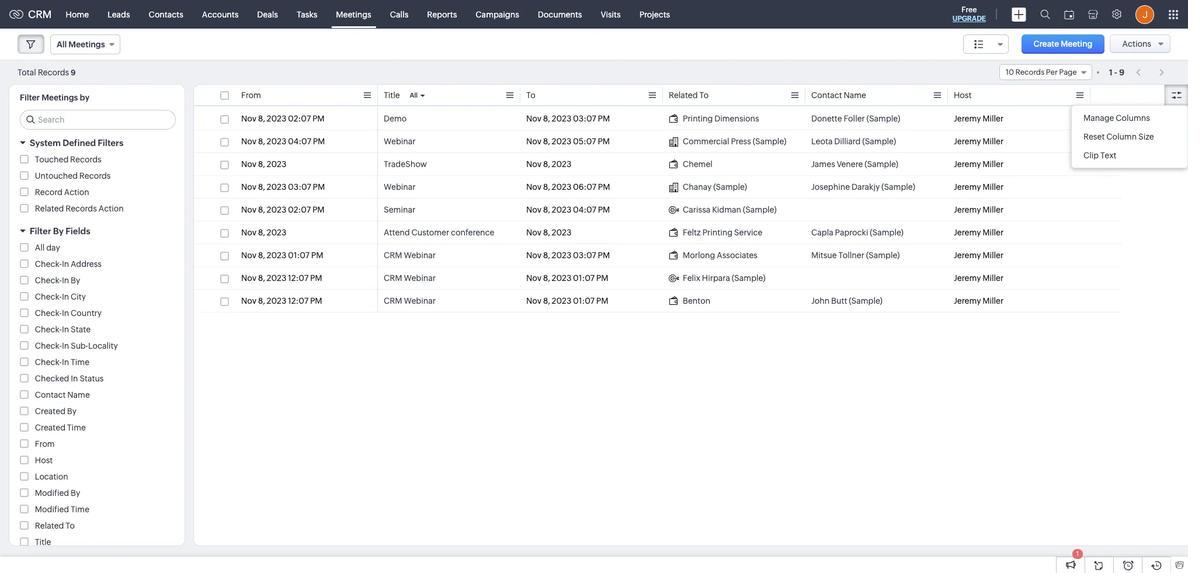 Task type: vqa. For each thing, say whether or not it's contained in the screenshot.
Admin
no



Task type: locate. For each thing, give the bounding box(es) containing it.
nov 8, 2023 03:07 pm for crm webinar
[[527, 251, 610, 260]]

(sample) inside 'link'
[[714, 182, 747, 192]]

filter up all day
[[30, 226, 51, 236]]

time for created time
[[67, 423, 86, 432]]

0 vertical spatial name
[[844, 91, 867, 100]]

text
[[1101, 151, 1117, 160]]

created down created by
[[35, 423, 65, 432]]

modified down location at the left bottom of the page
[[35, 489, 69, 498]]

(sample) right butt
[[849, 296, 883, 306]]

0 vertical spatial nov 8, 2023 04:07 pm
[[241, 137, 325, 146]]

row group containing nov 8, 2023 02:07 pm
[[194, 108, 1122, 313]]

check-
[[35, 259, 62, 269], [35, 276, 62, 285], [35, 292, 62, 302], [35, 309, 62, 318], [35, 325, 62, 334], [35, 341, 62, 351], [35, 358, 62, 367]]

1 vertical spatial all
[[410, 92, 418, 99]]

record
[[35, 188, 62, 197]]

3 jeremy from the top
[[954, 160, 981, 169]]

action
[[64, 188, 89, 197], [99, 204, 124, 213]]

1 vertical spatial from
[[35, 439, 55, 449]]

column
[[1107, 132, 1137, 141]]

jeremy miller for john butt (sample)
[[954, 296, 1004, 306]]

location
[[35, 472, 68, 482]]

03:07 for demo
[[573, 114, 596, 123]]

9 inside total records 9
[[71, 68, 76, 77]]

0 vertical spatial related to
[[669, 91, 709, 100]]

dimensions
[[715, 114, 759, 123]]

row group
[[194, 108, 1122, 313]]

josephine darakjy (sample)
[[812, 182, 916, 192]]

webinar for felix hirpara (sample)
[[404, 273, 436, 283]]

0 vertical spatial modified
[[35, 489, 69, 498]]

filter down the total
[[20, 93, 40, 102]]

1 check- from the top
[[35, 259, 62, 269]]

filter inside dropdown button
[[30, 226, 51, 236]]

free
[[962, 5, 977, 14]]

0 vertical spatial nov 8, 2023 12:07 pm
[[241, 273, 322, 283]]

check- for check-in state
[[35, 325, 62, 334]]

1 vertical spatial 02:07
[[288, 205, 311, 214]]

contact name up created by
[[35, 390, 90, 400]]

time down created by
[[67, 423, 86, 432]]

in for state
[[62, 325, 69, 334]]

0 horizontal spatial title
[[35, 538, 51, 547]]

check- down check-in country
[[35, 325, 62, 334]]

0 vertical spatial contact
[[812, 91, 842, 100]]

records inside field
[[1016, 68, 1045, 77]]

page
[[1060, 68, 1077, 77]]

records for 10
[[1016, 68, 1045, 77]]

7 miller from the top
[[983, 251, 1004, 260]]

meetings left calls
[[336, 10, 372, 19]]

search element
[[1034, 0, 1058, 29]]

None field
[[963, 34, 1009, 54]]

by up modified time
[[71, 489, 80, 498]]

1 for 1 - 9
[[1110, 67, 1113, 77]]

city
[[71, 292, 86, 302]]

visits
[[601, 10, 621, 19]]

0 vertical spatial 04:07
[[288, 137, 311, 146]]

1 miller from the top
[[983, 114, 1004, 123]]

0 vertical spatial 02:07
[[288, 114, 311, 123]]

6 jeremy from the top
[[954, 228, 981, 237]]

check- up the checked
[[35, 358, 62, 367]]

1 vertical spatial nov 8, 2023 01:07 pm
[[527, 273, 609, 283]]

miller for donette foller (sample)
[[983, 114, 1004, 123]]

5 jeremy from the top
[[954, 205, 981, 214]]

1 vertical spatial name
[[67, 390, 90, 400]]

jeremy miller for leota dilliard (sample)
[[954, 137, 1004, 146]]

0 horizontal spatial contact name
[[35, 390, 90, 400]]

2 check- from the top
[[35, 276, 62, 285]]

chanay (sample) link
[[669, 181, 747, 193]]

in for time
[[62, 358, 69, 367]]

in left status
[[71, 374, 78, 383]]

1 horizontal spatial 04:07
[[573, 205, 597, 214]]

0 horizontal spatial related to
[[35, 521, 75, 531]]

related down modified time
[[35, 521, 64, 531]]

0 vertical spatial filter
[[20, 93, 40, 102]]

contact name up donette
[[812, 91, 867, 100]]

modified
[[35, 489, 69, 498], [35, 505, 69, 514]]

system defined filters
[[30, 138, 123, 148]]

by up created time
[[67, 407, 77, 416]]

projects
[[640, 10, 670, 19]]

2 vertical spatial time
[[71, 505, 89, 514]]

8 jeremy from the top
[[954, 273, 981, 283]]

1 vertical spatial meetings
[[69, 40, 105, 49]]

crm link
[[9, 8, 52, 20]]

crm webinar for felix
[[384, 273, 436, 283]]

nov 8, 2023 01:07 pm for benton
[[527, 296, 609, 306]]

records down defined
[[70, 155, 102, 164]]

9 right -
[[1120, 67, 1125, 77]]

0 vertical spatial 1
[[1110, 67, 1113, 77]]

jeremy
[[954, 114, 981, 123], [954, 137, 981, 146], [954, 160, 981, 169], [954, 182, 981, 192], [954, 205, 981, 214], [954, 228, 981, 237], [954, 251, 981, 260], [954, 273, 981, 283], [954, 296, 981, 306]]

free upgrade
[[953, 5, 986, 23]]

name up "foller"
[[844, 91, 867, 100]]

jeremy for capla paprocki (sample)
[[954, 228, 981, 237]]

printing inside printing dimensions link
[[683, 114, 713, 123]]

1 02:07 from the top
[[288, 114, 311, 123]]

in up check-in state
[[62, 309, 69, 318]]

meetings down home
[[69, 40, 105, 49]]

1 vertical spatial created
[[35, 423, 65, 432]]

0 vertical spatial 12:07
[[288, 273, 309, 283]]

2 crm webinar link from the top
[[384, 272, 436, 284]]

in left state
[[62, 325, 69, 334]]

pm
[[313, 114, 325, 123], [598, 114, 610, 123], [313, 137, 325, 146], [598, 137, 610, 146], [313, 182, 325, 192], [598, 182, 610, 192], [313, 205, 325, 214], [598, 205, 610, 214], [311, 251, 323, 260], [598, 251, 610, 260], [310, 273, 322, 283], [597, 273, 609, 283], [310, 296, 322, 306], [597, 296, 609, 306]]

accounts link
[[193, 0, 248, 28]]

0 vertical spatial nov 8, 2023 02:07 pm
[[241, 114, 325, 123]]

2 nov 8, 2023 12:07 pm from the top
[[241, 296, 322, 306]]

2 vertical spatial crm webinar
[[384, 296, 436, 306]]

9 for total records 9
[[71, 68, 76, 77]]

webinar link down demo
[[384, 136, 416, 147]]

printing up 'morlong associates'
[[703, 228, 733, 237]]

nov 8, 2023 06:07 pm
[[527, 182, 610, 192]]

2 horizontal spatial to
[[700, 91, 709, 100]]

josephine darakjy (sample) link
[[812, 181, 916, 193]]

filter
[[20, 93, 40, 102], [30, 226, 51, 236]]

12:07 for felix hirpara (sample)
[[288, 273, 309, 283]]

time down sub-
[[71, 358, 89, 367]]

0 vertical spatial 03:07
[[573, 114, 596, 123]]

1 vertical spatial time
[[67, 423, 86, 432]]

crm for benton
[[384, 296, 402, 306]]

1 nov 8, 2023 02:07 pm from the top
[[241, 114, 325, 123]]

webinar for morlong associates
[[404, 251, 436, 260]]

2 miller from the top
[[983, 137, 1004, 146]]

1 horizontal spatial title
[[384, 91, 400, 100]]

crm webinar link for morlong
[[384, 250, 436, 261]]

in left the city
[[62, 292, 69, 302]]

records
[[38, 67, 69, 77], [1016, 68, 1045, 77], [70, 155, 102, 164], [79, 171, 111, 181], [66, 204, 97, 213]]

1 vertical spatial nov 8, 2023 02:07 pm
[[241, 205, 325, 214]]

10 Records Per Page field
[[1000, 64, 1093, 80]]

commercial press (sample)
[[683, 137, 787, 146]]

all for all meetings
[[57, 40, 67, 49]]

1 vertical spatial nov 8, 2023 04:07 pm
[[527, 205, 610, 214]]

seminar
[[384, 205, 416, 214]]

2 vertical spatial all
[[35, 243, 45, 252]]

dilliard
[[835, 137, 861, 146]]

time down modified by
[[71, 505, 89, 514]]

check- up check-in city
[[35, 276, 62, 285]]

(sample) inside 'link'
[[732, 273, 766, 283]]

01:07 for felix hirpara (sample)
[[573, 273, 595, 283]]

created up created time
[[35, 407, 65, 416]]

capla paprocki (sample)
[[812, 228, 904, 237]]

1
[[1110, 67, 1113, 77], [1077, 550, 1079, 557]]

jeremy for josephine darakjy (sample)
[[954, 182, 981, 192]]

printing dimensions link
[[669, 113, 759, 124]]

in left sub-
[[62, 341, 69, 351]]

7 check- from the top
[[35, 358, 62, 367]]

filter for filter meetings by
[[20, 93, 40, 102]]

2 crm webinar from the top
[[384, 273, 436, 283]]

capla
[[812, 228, 834, 237]]

2 12:07 from the top
[[288, 296, 309, 306]]

create
[[1034, 39, 1060, 49]]

4 check- from the top
[[35, 309, 62, 318]]

nov 8, 2023 12:07 pm for benton
[[241, 296, 322, 306]]

2 created from the top
[[35, 423, 65, 432]]

leota dilliard (sample)
[[812, 137, 896, 146]]

1 horizontal spatial action
[[99, 204, 124, 213]]

webinar for benton
[[404, 296, 436, 306]]

0 horizontal spatial all
[[35, 243, 45, 252]]

9 for 1 - 9
[[1120, 67, 1125, 77]]

2 modified from the top
[[35, 505, 69, 514]]

action up the related records action
[[64, 188, 89, 197]]

(sample) for john butt (sample)
[[849, 296, 883, 306]]

webinar link up seminar
[[384, 181, 416, 193]]

nov 8, 2023 12:07 pm for felix hirpara (sample)
[[241, 273, 322, 283]]

record action
[[35, 188, 89, 197]]

records right 10 at the top
[[1016, 68, 1045, 77]]

meetings inside field
[[69, 40, 105, 49]]

fields
[[66, 226, 90, 236]]

felix
[[683, 273, 701, 283]]

1 horizontal spatial 9
[[1120, 67, 1125, 77]]

columns
[[1116, 113, 1151, 123]]

3 check- from the top
[[35, 292, 62, 302]]

9
[[1120, 67, 1125, 77], [71, 68, 76, 77]]

9 down all meetings
[[71, 68, 76, 77]]

10
[[1006, 68, 1014, 77]]

(sample) for capla paprocki (sample)
[[870, 228, 904, 237]]

0 horizontal spatial contact
[[35, 390, 66, 400]]

create menu image
[[1012, 7, 1027, 21]]

1 horizontal spatial related to
[[669, 91, 709, 100]]

country
[[71, 309, 102, 318]]

miller for james venere (sample)
[[983, 160, 1004, 169]]

modified down modified by
[[35, 505, 69, 514]]

check- down check-in by
[[35, 292, 62, 302]]

(sample) right press
[[753, 137, 787, 146]]

9 miller from the top
[[983, 296, 1004, 306]]

1 modified from the top
[[35, 489, 69, 498]]

0 vertical spatial time
[[71, 358, 89, 367]]

tradeshow
[[384, 160, 427, 169]]

donette
[[812, 114, 842, 123]]

meetings
[[336, 10, 372, 19], [69, 40, 105, 49], [42, 93, 78, 102]]

seminar link
[[384, 204, 416, 216]]

in for sub-
[[62, 341, 69, 351]]

0 horizontal spatial name
[[67, 390, 90, 400]]

2 jeremy from the top
[[954, 137, 981, 146]]

3 crm webinar from the top
[[384, 296, 436, 306]]

checked
[[35, 374, 69, 383]]

5 check- from the top
[[35, 325, 62, 334]]

benton
[[683, 296, 711, 306]]

0 horizontal spatial 9
[[71, 68, 76, 77]]

check- down all day
[[35, 259, 62, 269]]

title down modified time
[[35, 538, 51, 547]]

calls
[[390, 10, 409, 19]]

0 vertical spatial contact name
[[812, 91, 867, 100]]

0 vertical spatial nov 8, 2023 03:07 pm
[[527, 114, 610, 123]]

printing up the commercial
[[683, 114, 713, 123]]

7 jeremy miller from the top
[[954, 251, 1004, 260]]

1 vertical spatial crm webinar
[[384, 273, 436, 283]]

josephine
[[812, 182, 850, 192]]

jeremy miller for capla paprocki (sample)
[[954, 228, 1004, 237]]

carissa
[[683, 205, 711, 214]]

9 jeremy from the top
[[954, 296, 981, 306]]

in up checked in status
[[62, 358, 69, 367]]

1 horizontal spatial all
[[57, 40, 67, 49]]

2 vertical spatial meetings
[[42, 93, 78, 102]]

1 vertical spatial contact name
[[35, 390, 90, 400]]

0 vertical spatial related
[[669, 91, 698, 100]]

crm webinar for morlong
[[384, 251, 436, 260]]

records up filter meetings by on the top left of page
[[38, 67, 69, 77]]

(sample) up carissa kidman (sample)
[[714, 182, 747, 192]]

james venere (sample)
[[812, 160, 899, 169]]

4 miller from the top
[[983, 182, 1004, 192]]

navigation
[[1131, 64, 1171, 81]]

jeremy for james venere (sample)
[[954, 160, 981, 169]]

miller for capla paprocki (sample)
[[983, 228, 1004, 237]]

crm webinar link for felix
[[384, 272, 436, 284]]

(sample) right paprocki at the right
[[870, 228, 904, 237]]

feltz printing service
[[683, 228, 763, 237]]

sub-
[[71, 341, 88, 351]]

0 vertical spatial printing
[[683, 114, 713, 123]]

6 check- from the top
[[35, 341, 62, 351]]

modified for modified by
[[35, 489, 69, 498]]

records for related
[[66, 204, 97, 213]]

meetings left by
[[42, 93, 78, 102]]

contact up donette
[[812, 91, 842, 100]]

4 jeremy from the top
[[954, 182, 981, 192]]

attend customer conference
[[384, 228, 495, 237]]

1 vertical spatial printing
[[703, 228, 733, 237]]

2 vertical spatial 03:07
[[573, 251, 596, 260]]

profile image
[[1136, 5, 1155, 24]]

check-in city
[[35, 292, 86, 302]]

1 horizontal spatial name
[[844, 91, 867, 100]]

0 vertical spatial nov 8, 2023 01:07 pm
[[241, 251, 323, 260]]

2 vertical spatial nov 8, 2023 03:07 pm
[[527, 251, 610, 260]]

records down touched records
[[79, 171, 111, 181]]

2 jeremy miller from the top
[[954, 137, 1004, 146]]

morlong
[[683, 251, 715, 260]]

0 vertical spatial crm webinar link
[[384, 250, 436, 261]]

1 vertical spatial title
[[35, 538, 51, 547]]

crm
[[28, 8, 52, 20], [384, 251, 402, 260], [384, 273, 402, 283], [384, 296, 402, 306]]

records up the fields
[[66, 204, 97, 213]]

create meeting button
[[1022, 34, 1105, 54]]

records for touched
[[70, 155, 102, 164]]

1 crm webinar from the top
[[384, 251, 436, 260]]

check- down check-in city
[[35, 309, 62, 318]]

in down check-in address
[[62, 276, 69, 285]]

contact
[[812, 91, 842, 100], [35, 390, 66, 400]]

2 webinar link from the top
[[384, 181, 416, 193]]

contact down the checked
[[35, 390, 66, 400]]

hirpara
[[702, 273, 730, 283]]

jeremy for mitsue tollner (sample)
[[954, 251, 981, 260]]

1 vertical spatial 01:07
[[573, 273, 595, 283]]

(sample) right "foller"
[[867, 114, 901, 123]]

by inside dropdown button
[[53, 226, 64, 236]]

1 horizontal spatial from
[[241, 91, 261, 100]]

(sample) down the 'associates'
[[732, 273, 766, 283]]

7 jeremy from the top
[[954, 251, 981, 260]]

6 jeremy miller from the top
[[954, 228, 1004, 237]]

profile element
[[1129, 0, 1162, 28]]

1 vertical spatial related
[[35, 204, 64, 213]]

related down the record
[[35, 204, 64, 213]]

(sample) up service
[[743, 205, 777, 214]]

01:07
[[288, 251, 310, 260], [573, 273, 595, 283], [573, 296, 595, 306]]

(sample) for felix hirpara (sample)
[[732, 273, 766, 283]]

1 vertical spatial crm webinar link
[[384, 272, 436, 284]]

0 vertical spatial all
[[57, 40, 67, 49]]

1 nov 8, 2023 12:07 pm from the top
[[241, 273, 322, 283]]

1 vertical spatial nov 8, 2023 12:07 pm
[[241, 296, 322, 306]]

1 vertical spatial host
[[35, 456, 53, 465]]

0 vertical spatial from
[[241, 91, 261, 100]]

home link
[[56, 0, 98, 28]]

by for filter
[[53, 226, 64, 236]]

9 jeremy miller from the top
[[954, 296, 1004, 306]]

2 vertical spatial nov 8, 2023 01:07 pm
[[527, 296, 609, 306]]

0 horizontal spatial nov 8, 2023 04:07 pm
[[241, 137, 325, 146]]

1 jeremy from the top
[[954, 114, 981, 123]]

2 02:07 from the top
[[288, 205, 311, 214]]

by up day in the top of the page
[[53, 226, 64, 236]]

modified by
[[35, 489, 80, 498]]

(sample) right darakjy
[[882, 182, 916, 192]]

all inside field
[[57, 40, 67, 49]]

1 vertical spatial filter
[[30, 226, 51, 236]]

0 horizontal spatial 1
[[1077, 550, 1079, 557]]

1 vertical spatial modified
[[35, 505, 69, 514]]

1 vertical spatial webinar link
[[384, 181, 416, 193]]

created for created by
[[35, 407, 65, 416]]

2 nov 8, 2023 02:07 pm from the top
[[241, 205, 325, 214]]

all
[[57, 40, 67, 49], [410, 92, 418, 99], [35, 243, 45, 252]]

3 jeremy miller from the top
[[954, 160, 1004, 169]]

1 horizontal spatial to
[[527, 91, 536, 100]]

records for untouched
[[79, 171, 111, 181]]

3 miller from the top
[[983, 160, 1004, 169]]

upgrade
[[953, 15, 986, 23]]

(sample) for commercial press (sample)
[[753, 137, 787, 146]]

1 created from the top
[[35, 407, 65, 416]]

tasks link
[[287, 0, 327, 28]]

related up printing dimensions link
[[669, 91, 698, 100]]

1 horizontal spatial 1
[[1110, 67, 1113, 77]]

in for country
[[62, 309, 69, 318]]

1 vertical spatial nov 8, 2023 03:07 pm
[[241, 182, 325, 192]]

1 horizontal spatial contact name
[[812, 91, 867, 100]]

0 vertical spatial created
[[35, 407, 65, 416]]

contacts link
[[139, 0, 193, 28]]

1 vertical spatial 12:07
[[288, 296, 309, 306]]

nov 8, 2023 12:07 pm
[[241, 273, 322, 283], [241, 296, 322, 306]]

related to down modified time
[[35, 521, 75, 531]]

2 vertical spatial 01:07
[[573, 296, 595, 306]]

0 horizontal spatial from
[[35, 439, 55, 449]]

webinar link for nov 8, 2023 03:07 pm
[[384, 181, 416, 193]]

action up the filter by fields dropdown button
[[99, 204, 124, 213]]

(sample) up darakjy
[[865, 160, 899, 169]]

(sample) right tollner
[[866, 251, 900, 260]]

1 webinar link from the top
[[384, 136, 416, 147]]

4 jeremy miller from the top
[[954, 182, 1004, 192]]

in up check-in by
[[62, 259, 69, 269]]

1 12:07 from the top
[[288, 273, 309, 283]]

2 vertical spatial crm webinar link
[[384, 295, 436, 307]]

2 horizontal spatial all
[[410, 92, 418, 99]]

actions
[[1123, 39, 1152, 49]]

1 vertical spatial contact
[[35, 390, 66, 400]]

6 miller from the top
[[983, 228, 1004, 237]]

0 vertical spatial crm webinar
[[384, 251, 436, 260]]

1 vertical spatial 1
[[1077, 550, 1079, 557]]

check- up the check-in time
[[35, 341, 62, 351]]

0 vertical spatial host
[[954, 91, 972, 100]]

(sample) right dilliard
[[863, 137, 896, 146]]

1 jeremy miller from the top
[[954, 114, 1004, 123]]

0 vertical spatial action
[[64, 188, 89, 197]]

04:07
[[288, 137, 311, 146], [573, 205, 597, 214]]

name down checked in status
[[67, 390, 90, 400]]

title up demo
[[384, 91, 400, 100]]

0 vertical spatial webinar link
[[384, 136, 416, 147]]

1 crm webinar link from the top
[[384, 250, 436, 261]]

related to up printing dimensions link
[[669, 91, 709, 100]]



Task type: describe. For each thing, give the bounding box(es) containing it.
(sample) for james venere (sample)
[[865, 160, 899, 169]]

check-in address
[[35, 259, 102, 269]]

check- for check-in address
[[35, 259, 62, 269]]

morlong associates
[[683, 251, 758, 260]]

tasks
[[297, 10, 318, 19]]

1 horizontal spatial nov 8, 2023 04:07 pm
[[527, 205, 610, 214]]

8 miller from the top
[[983, 273, 1004, 283]]

filter meetings by
[[20, 93, 90, 102]]

tradeshow link
[[384, 158, 427, 170]]

campaigns link
[[467, 0, 529, 28]]

commercial press (sample) link
[[669, 136, 787, 147]]

jeremy miller for donette foller (sample)
[[954, 114, 1004, 123]]

crm for morlong associates
[[384, 251, 402, 260]]

reports
[[427, 10, 457, 19]]

john butt (sample) link
[[812, 295, 883, 307]]

webinar link for nov 8, 2023 04:07 pm
[[384, 136, 416, 147]]

02:07 for demo
[[288, 114, 311, 123]]

conference
[[451, 228, 495, 237]]

check-in sub-locality
[[35, 341, 118, 351]]

8 jeremy miller from the top
[[954, 273, 1004, 283]]

in for by
[[62, 276, 69, 285]]

5 miller from the top
[[983, 205, 1004, 214]]

felix hirpara (sample)
[[683, 273, 766, 283]]

all for all day
[[35, 243, 45, 252]]

all for all
[[410, 92, 418, 99]]

projects link
[[630, 0, 680, 28]]

leota
[[812, 137, 833, 146]]

search image
[[1041, 9, 1051, 19]]

press
[[731, 137, 751, 146]]

check- for check-in by
[[35, 276, 62, 285]]

(sample) for josephine darakjy (sample)
[[882, 182, 916, 192]]

meeting
[[1061, 39, 1093, 49]]

jeremy miller for mitsue tollner (sample)
[[954, 251, 1004, 260]]

chanay (sample)
[[683, 182, 747, 192]]

Search text field
[[20, 110, 175, 129]]

0 vertical spatial 01:07
[[288, 251, 310, 260]]

01:07 for benton
[[573, 296, 595, 306]]

1 - 9
[[1110, 67, 1125, 77]]

nov 8, 2023 05:07 pm
[[527, 137, 610, 146]]

mitsue
[[812, 251, 837, 260]]

filter by fields button
[[9, 221, 185, 241]]

1 vertical spatial 03:07
[[288, 182, 311, 192]]

03:07 for crm webinar
[[573, 251, 596, 260]]

size image
[[975, 39, 984, 50]]

(sample) for carissa kidman (sample)
[[743, 205, 777, 214]]

All Meetings field
[[50, 34, 120, 54]]

time for modified time
[[71, 505, 89, 514]]

1 horizontal spatial host
[[954, 91, 972, 100]]

check-in country
[[35, 309, 102, 318]]

commercial
[[683, 137, 730, 146]]

nov 8, 2023 01:07 pm for felix hirpara (sample)
[[527, 273, 609, 283]]

untouched
[[35, 171, 78, 181]]

capla paprocki (sample) link
[[812, 227, 904, 238]]

documents
[[538, 10, 582, 19]]

in for address
[[62, 259, 69, 269]]

0 horizontal spatial host
[[35, 456, 53, 465]]

filters
[[98, 138, 123, 148]]

darakjy
[[852, 182, 880, 192]]

mitsue tollner (sample) link
[[812, 250, 900, 261]]

(sample) for donette foller (sample)
[[867, 114, 901, 123]]

jeremy for donette foller (sample)
[[954, 114, 981, 123]]

jeremy miller for josephine darakjy (sample)
[[954, 182, 1004, 192]]

reset
[[1084, 132, 1105, 141]]

customer
[[412, 228, 449, 237]]

06:07
[[573, 182, 597, 192]]

printing inside feltz printing service link
[[703, 228, 733, 237]]

checked in status
[[35, 374, 104, 383]]

5 jeremy miller from the top
[[954, 205, 1004, 214]]

address
[[71, 259, 102, 269]]

morlong associates link
[[669, 250, 758, 261]]

reports link
[[418, 0, 467, 28]]

records for total
[[38, 67, 69, 77]]

in for city
[[62, 292, 69, 302]]

john
[[812, 296, 830, 306]]

system
[[30, 138, 61, 148]]

1 vertical spatial 04:07
[[573, 205, 597, 214]]

meetings link
[[327, 0, 381, 28]]

check-in time
[[35, 358, 89, 367]]

0 horizontal spatial action
[[64, 188, 89, 197]]

create menu element
[[1005, 0, 1034, 28]]

documents link
[[529, 0, 592, 28]]

10 records per page
[[1006, 68, 1077, 77]]

0 horizontal spatial 04:07
[[288, 137, 311, 146]]

day
[[46, 243, 60, 252]]

jeremy miller for james venere (sample)
[[954, 160, 1004, 169]]

leads
[[108, 10, 130, 19]]

carissa kidman (sample) link
[[669, 204, 777, 216]]

total records 9
[[18, 67, 76, 77]]

per
[[1047, 68, 1058, 77]]

mitsue tollner (sample)
[[812, 251, 900, 260]]

by for created
[[67, 407, 77, 416]]

clip
[[1084, 151, 1099, 160]]

untouched records
[[35, 171, 111, 181]]

miller for josephine darakjy (sample)
[[983, 182, 1004, 192]]

jeremy for leota dilliard (sample)
[[954, 137, 981, 146]]

miller for mitsue tollner (sample)
[[983, 251, 1004, 260]]

meetings for all meetings
[[69, 40, 105, 49]]

in for status
[[71, 374, 78, 383]]

02:07 for seminar
[[288, 205, 311, 214]]

0 vertical spatial title
[[384, 91, 400, 100]]

calendar image
[[1065, 10, 1075, 19]]

check- for check-in time
[[35, 358, 62, 367]]

deals link
[[248, 0, 287, 28]]

crm for felix hirpara (sample)
[[384, 273, 402, 283]]

by for modified
[[71, 489, 80, 498]]

miller for john butt (sample)
[[983, 296, 1004, 306]]

filter for filter by fields
[[30, 226, 51, 236]]

jeremy for john butt (sample)
[[954, 296, 981, 306]]

check- for check-in city
[[35, 292, 62, 302]]

system defined filters button
[[9, 133, 185, 153]]

clip text
[[1084, 151, 1117, 160]]

locality
[[88, 341, 118, 351]]

check- for check-in sub-locality
[[35, 341, 62, 351]]

by up the city
[[71, 276, 80, 285]]

0 horizontal spatial to
[[66, 521, 75, 531]]

calls link
[[381, 0, 418, 28]]

modified for modified time
[[35, 505, 69, 514]]

home
[[66, 10, 89, 19]]

all meetings
[[57, 40, 105, 49]]

printing dimensions
[[683, 114, 759, 123]]

nov 8, 2023 02:07 pm for seminar
[[241, 205, 325, 214]]

check- for check-in country
[[35, 309, 62, 318]]

1 vertical spatial related to
[[35, 521, 75, 531]]

benton link
[[669, 295, 711, 307]]

2 vertical spatial related
[[35, 521, 64, 531]]

total
[[18, 67, 36, 77]]

attend customer conference link
[[384, 227, 495, 238]]

associates
[[717, 251, 758, 260]]

(sample) for leota dilliard (sample)
[[863, 137, 896, 146]]

miller for leota dilliard (sample)
[[983, 137, 1004, 146]]

modified time
[[35, 505, 89, 514]]

05:07
[[573, 137, 596, 146]]

12:07 for benton
[[288, 296, 309, 306]]

-
[[1115, 67, 1118, 77]]

state
[[71, 325, 91, 334]]

james venere (sample) link
[[812, 158, 899, 170]]

james
[[812, 160, 836, 169]]

donette foller (sample) link
[[812, 113, 901, 124]]

tollner
[[839, 251, 865, 260]]

felix hirpara (sample) link
[[669, 272, 766, 284]]

campaigns
[[476, 10, 519, 19]]

meetings for filter meetings by
[[42, 93, 78, 102]]

1 vertical spatial action
[[99, 204, 124, 213]]

nov 8, 2023 02:07 pm for demo
[[241, 114, 325, 123]]

nov 8, 2023 03:07 pm for demo
[[527, 114, 610, 123]]

0 vertical spatial meetings
[[336, 10, 372, 19]]

1 for 1
[[1077, 550, 1079, 557]]

all day
[[35, 243, 60, 252]]

created for created time
[[35, 423, 65, 432]]

deals
[[257, 10, 278, 19]]

visits link
[[592, 0, 630, 28]]

(sample) for mitsue tollner (sample)
[[866, 251, 900, 260]]

butt
[[832, 296, 848, 306]]

3 crm webinar link from the top
[[384, 295, 436, 307]]

1 horizontal spatial contact
[[812, 91, 842, 100]]



